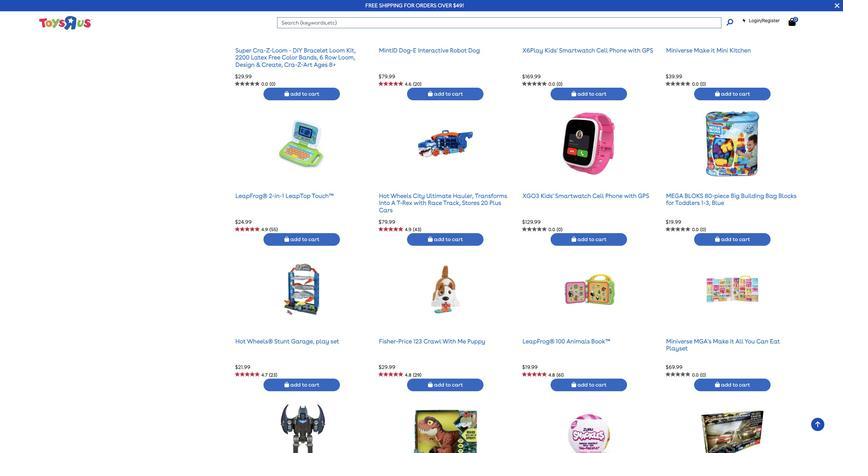 Task type: describe. For each thing, give the bounding box(es) containing it.
0 link
[[789, 17, 802, 26]]

0 horizontal spatial $29.99
[[235, 73, 252, 80]]

with for xgo3 kids' smartwatch cell phone with gps
[[624, 192, 637, 199]]

$129.99
[[522, 219, 541, 225]]

fisher-price 123 crawl with me puppy image
[[418, 256, 473, 323]]

bag
[[766, 192, 777, 199]]

cell for x6play kids' smartwatch cell phone with gps
[[596, 47, 608, 54]]

latex
[[251, 54, 267, 61]]

over
[[438, 2, 452, 9]]

orders
[[416, 2, 436, 9]]

miniverse make it mini kitchen link
[[666, 47, 751, 54]]

20
[[481, 200, 488, 206]]

leapfrog® 2-in-1 leaptop touch™ link
[[235, 192, 334, 199]]

hot wheels® stunt garage, play set image
[[275, 256, 329, 323]]

free shipping for orders over $49!
[[365, 2, 464, 9]]

$39.99
[[666, 73, 682, 80]]

building
[[741, 192, 764, 199]]

book™
[[591, 338, 610, 345]]

bloks
[[685, 192, 703, 199]]

stores
[[462, 200, 480, 206]]

x6play kids' smartwatch cell phone with gps image
[[562, 0, 616, 32]]

with for x6play kids' smartwatch cell phone with gps
[[628, 47, 641, 54]]

mintid dog-e interactive robot dog link
[[379, 47, 480, 54]]

4.8 for price
[[405, 372, 412, 378]]

it inside miniverse mga's make it all you can eat playset
[[730, 338, 734, 345]]

ultimate
[[426, 192, 451, 199]]

leapfrog® 100 animals book™ link
[[523, 338, 610, 345]]

mini
[[717, 47, 728, 54]]

4.9 (55)
[[261, 227, 278, 232]]

Enter Keyword or Item No. search field
[[277, 17, 721, 28]]

close button image
[[835, 2, 839, 9]]

super cra-z-loom - diy bracelet loom kit, 2200 latex free color bands, 6 row loom, design & create, cra-z-art ages 8+ image
[[269, 0, 335, 32]]

you
[[745, 338, 755, 345]]

xgo3 kids' smartwatch cell phone with gps link
[[523, 192, 649, 199]]

4.9 for wheels
[[405, 227, 411, 232]]

row
[[325, 54, 337, 61]]

2 loom from the left
[[329, 47, 345, 54]]

4.8 (29)
[[405, 372, 421, 378]]

super cra-z-loom - diy bracelet loom kit, 2200 latex free color bands, 6 row loom, design & create, cra-z-art ages 8+
[[235, 47, 356, 68]]

crawl
[[424, 338, 441, 345]]

x6play kids' smartwatch cell phone with gps
[[523, 47, 653, 54]]

cell for xgo3 kids' smartwatch cell phone with gps
[[592, 192, 604, 199]]

miniverse make it mini kitchen
[[666, 47, 751, 54]]

smartwatch for xgo3
[[555, 192, 591, 199]]

piece
[[714, 192, 729, 199]]

0 vertical spatial z-
[[266, 47, 272, 54]]

free
[[365, 2, 378, 9]]

cars
[[379, 207, 393, 214]]

batman dc comics, batman, gotham city guardian playset, 4-in-1 conversion, exclusive batman figure image
[[275, 401, 329, 453]]

mega bloks 80-piece big building bag blocks for toddlers 1-3, blue image
[[705, 110, 760, 177]]

123
[[413, 338, 422, 345]]

&
[[256, 61, 260, 68]]

create,
[[262, 61, 283, 68]]

4.9 for 2-
[[261, 227, 268, 232]]

with inside hot wheels city ultimate hauler, transforms into a t-rex with race track, stores 20 plus cars
[[414, 200, 426, 206]]

1 $79.99 from the top
[[379, 73, 395, 80]]

dog
[[468, 47, 480, 54]]

miniverse for miniverse mga's make it all you can eat playset
[[666, 338, 692, 345]]

$19.99 for mega bloks 80-piece big building bag blocks for toddlers 1-3, blue
[[666, 219, 681, 225]]

80-
[[705, 192, 714, 199]]

100
[[556, 338, 565, 345]]

$169.99
[[522, 73, 541, 80]]

art
[[303, 61, 312, 68]]

shipping
[[379, 2, 403, 9]]

hot wheels city ultimate hauler, transforms into a t-rex with race track, stores 20 plus cars image
[[418, 110, 473, 177]]

wheels®
[[247, 338, 273, 345]]

puppy
[[467, 338, 485, 345]]

x6play
[[523, 47, 543, 54]]

(43)
[[413, 227, 421, 232]]

2 $79.99 from the top
[[379, 219, 395, 225]]

2-
[[269, 192, 275, 199]]

3,
[[706, 200, 710, 206]]

4.7 (23)
[[261, 372, 277, 378]]

gps for x6play kids' smartwatch cell phone with gps
[[642, 47, 653, 54]]

big
[[731, 192, 740, 199]]

1 loom from the left
[[272, 47, 288, 54]]

dog-
[[399, 47, 413, 54]]

6
[[320, 54, 323, 61]]

color
[[282, 54, 297, 61]]

race
[[428, 200, 442, 206]]

robot
[[450, 47, 467, 54]]

hot for hot wheels® stunt garage, play set
[[235, 338, 246, 345]]

for
[[666, 200, 674, 206]]

0 vertical spatial it
[[711, 47, 715, 54]]

make inside miniverse mga's make it all you can eat playset
[[713, 338, 729, 345]]

(29)
[[413, 372, 421, 378]]

design
[[235, 61, 255, 68]]

xgo3 kids' smartwatch cell phone with gps
[[523, 192, 649, 199]]

diy
[[293, 47, 302, 54]]

hot wheels city ultimate hauler, transforms into a t-rex with race track, stores 20 plus cars
[[379, 192, 507, 214]]

kid galaxy dino streamer -t rex image
[[412, 401, 479, 453]]

loom,
[[338, 54, 355, 61]]

mega bloks 80-piece big building bag blocks for toddlers 1-3, blue link
[[666, 192, 797, 206]]

$21.99
[[235, 364, 250, 371]]

leapfrog® for leapfrog® 2-in-1 leaptop touch™
[[235, 192, 267, 199]]

touch™
[[312, 192, 334, 199]]

leapfrog® for leapfrog® 100 animals book™
[[523, 338, 554, 345]]

price
[[398, 338, 412, 345]]

1
[[282, 192, 284, 199]]

-
[[289, 47, 291, 54]]

can
[[756, 338, 768, 345]]

1 horizontal spatial $29.99
[[379, 364, 395, 371]]

super cra-z-loom - diy bracelet loom kit, 2200 latex free color bands, 6 row loom, design & create, cra-z-art ages 8+ link
[[235, 47, 356, 68]]

a
[[391, 200, 395, 206]]

animals
[[567, 338, 590, 345]]

fisher-price 123 crawl with me puppy link
[[379, 338, 485, 345]]

kit,
[[346, 47, 356, 54]]

bracelet
[[304, 47, 328, 54]]

for
[[404, 2, 414, 9]]

x6play kids' smartwatch cell phone with gps link
[[523, 47, 653, 54]]



Task type: vqa. For each thing, say whether or not it's contained in the screenshot.
a
yes



Task type: locate. For each thing, give the bounding box(es) containing it.
0 vertical spatial smartwatch
[[559, 47, 595, 54]]

with
[[443, 338, 456, 345]]

leapfrog® 100 animals book™ image
[[562, 256, 616, 323]]

1 4.8 from the left
[[405, 372, 412, 378]]

in-
[[275, 192, 282, 199]]

hot wheels® stunt garage, play set
[[235, 338, 339, 345]]

blocks
[[779, 192, 797, 199]]

kids' right "x6play"
[[545, 47, 558, 54]]

(20)
[[413, 81, 421, 87]]

wheels
[[391, 192, 411, 199]]

kids' right xgo3
[[541, 192, 554, 199]]

xgo3
[[523, 192, 539, 199]]

cra-
[[253, 47, 266, 54], [284, 61, 297, 68]]

hot up into
[[379, 192, 389, 199]]

1 vertical spatial $29.99
[[379, 364, 395, 371]]

4.8 left (61)
[[549, 372, 555, 378]]

0 horizontal spatial loom
[[272, 47, 288, 54]]

rex
[[402, 200, 412, 206]]

miniverse up $39.99
[[666, 47, 692, 54]]

garage,
[[291, 338, 314, 345]]

miniverse mga's make it all you can eat playset
[[666, 338, 780, 352]]

$29.99 down fisher-
[[379, 364, 395, 371]]

0 vertical spatial hot
[[379, 192, 389, 199]]

0 horizontal spatial 4.8
[[405, 372, 412, 378]]

kids' for x6play
[[545, 47, 558, 54]]

leapfrog® 2-in-1 leaptop touch™
[[235, 192, 334, 199]]

miniverse
[[666, 47, 692, 54], [666, 338, 692, 345]]

leapfrog® left 100
[[523, 338, 554, 345]]

add to cart button
[[264, 88, 340, 100], [407, 88, 484, 100], [551, 88, 627, 100], [694, 88, 771, 100], [264, 233, 340, 246], [407, 233, 484, 246], [551, 233, 627, 246], [694, 233, 771, 246], [264, 379, 340, 392], [407, 379, 484, 392], [551, 379, 627, 392], [694, 379, 771, 392]]

mintid dog-e interactive robot dog image
[[418, 0, 473, 32]]

1 vertical spatial smartwatch
[[555, 192, 591, 199]]

shopping bag image
[[789, 18, 796, 26], [284, 91, 289, 96], [428, 237, 433, 242], [572, 237, 576, 242], [284, 382, 289, 388], [715, 382, 720, 388]]

1 vertical spatial z-
[[297, 61, 303, 68]]

gps
[[642, 47, 653, 54], [638, 192, 649, 199]]

hot wheels® stunt garage, play set link
[[235, 338, 339, 345]]

track,
[[443, 200, 461, 206]]

1 horizontal spatial it
[[730, 338, 734, 345]]

0 vertical spatial $29.99
[[235, 73, 252, 80]]

login/register button
[[742, 17, 780, 24]]

hot for hot wheels city ultimate hauler, transforms into a t-rex with race track, stores 20 plus cars
[[379, 192, 389, 199]]

shopping bag image
[[428, 91, 433, 96], [572, 91, 576, 96], [715, 91, 720, 96], [284, 237, 289, 242], [715, 237, 720, 242], [428, 382, 433, 388], [572, 382, 576, 388]]

smartwatch
[[559, 47, 595, 54], [555, 192, 591, 199]]

$79.99
[[379, 73, 395, 80], [379, 219, 395, 225]]

$24.99
[[235, 219, 252, 225]]

(55)
[[270, 227, 278, 232]]

hot left "wheels®"
[[235, 338, 246, 345]]

$69.99
[[666, 364, 683, 371]]

eat
[[770, 338, 780, 345]]

4.9
[[261, 227, 268, 232], [405, 227, 411, 232]]

transforms
[[475, 192, 507, 199]]

make right mga's
[[713, 338, 729, 345]]

2 4.8 from the left
[[549, 372, 555, 378]]

add to cart
[[289, 91, 319, 97], [433, 91, 463, 97], [576, 91, 607, 97], [720, 91, 750, 97], [289, 236, 319, 243], [433, 236, 463, 243], [576, 236, 607, 243], [720, 236, 750, 243], [289, 382, 319, 388], [433, 382, 463, 388], [576, 382, 607, 388], [720, 382, 750, 388]]

1 horizontal spatial $19.99
[[666, 219, 681, 225]]

z- down bands,
[[297, 61, 303, 68]]

miniverse mga's make it all you can eat playset link
[[666, 338, 780, 352]]

0 vertical spatial cell
[[596, 47, 608, 54]]

shopping bag image for hot wheels® stunt garage, play set
[[284, 382, 289, 388]]

0 horizontal spatial hot
[[235, 338, 246, 345]]

1 vertical spatial it
[[730, 338, 734, 345]]

$49!
[[453, 2, 464, 9]]

playset
[[666, 345, 688, 352]]

shopping bag image for miniverse mga's make it all you can eat playset
[[715, 382, 720, 388]]

cart
[[308, 91, 319, 97], [452, 91, 463, 97], [596, 91, 607, 97], [739, 91, 750, 97], [308, 236, 319, 243], [452, 236, 463, 243], [596, 236, 607, 243], [739, 236, 750, 243], [308, 382, 319, 388], [452, 382, 463, 388], [596, 382, 607, 388], [739, 382, 750, 388]]

gps for xgo3 kids' smartwatch cell phone with gps
[[638, 192, 649, 199]]

shopping bag image for hot wheels city ultimate hauler, transforms into a t-rex with race track, stores 20 plus cars
[[428, 237, 433, 242]]

4.6 (20)
[[405, 81, 421, 87]]

1 vertical spatial phone
[[605, 192, 623, 199]]

fisher-
[[379, 338, 398, 345]]

4.9 (43)
[[405, 227, 421, 232]]

leapfrog®
[[235, 192, 267, 199], [523, 338, 554, 345]]

1 vertical spatial kids'
[[541, 192, 554, 199]]

1 4.9 from the left
[[261, 227, 268, 232]]

4.8 for 100
[[549, 372, 555, 378]]

0 horizontal spatial make
[[694, 47, 710, 54]]

miniverse inside miniverse mga's make it all you can eat playset
[[666, 338, 692, 345]]

make left mini
[[694, 47, 710, 54]]

$79.99 down 'cars'
[[379, 219, 395, 225]]

cra- down color in the left top of the page
[[284, 61, 297, 68]]

2 miniverse from the top
[[666, 338, 692, 345]]

1 horizontal spatial make
[[713, 338, 729, 345]]

1 vertical spatial cra-
[[284, 61, 297, 68]]

zuru snackles plush series 1 image
[[562, 401, 616, 453]]

1 vertical spatial with
[[624, 192, 637, 199]]

0 vertical spatial $19.99
[[666, 219, 681, 225]]

0 horizontal spatial cra-
[[253, 47, 266, 54]]

8+
[[329, 61, 336, 68]]

city
[[413, 192, 425, 199]]

0 horizontal spatial $19.99
[[522, 364, 538, 371]]

set
[[331, 338, 339, 345]]

miniverse make it mini kitchen image
[[705, 0, 760, 32]]

it left mini
[[711, 47, 715, 54]]

1 vertical spatial leapfrog®
[[523, 338, 554, 345]]

mintid
[[379, 47, 397, 54]]

1 horizontal spatial 4.9
[[405, 227, 411, 232]]

phone for xgo3 kids' smartwatch cell phone with gps
[[605, 192, 623, 199]]

kitchen
[[730, 47, 751, 54]]

(23)
[[269, 372, 277, 378]]

1 vertical spatial cell
[[592, 192, 604, 199]]

z- up free
[[266, 47, 272, 54]]

1 horizontal spatial loom
[[329, 47, 345, 54]]

t-
[[397, 200, 402, 206]]

1 miniverse from the top
[[666, 47, 692, 54]]

z-
[[266, 47, 272, 54], [297, 61, 303, 68]]

login/register
[[749, 18, 780, 23]]

0 vertical spatial phone
[[609, 47, 627, 54]]

play
[[316, 338, 329, 345]]

0 horizontal spatial it
[[711, 47, 715, 54]]

mintid dog-e interactive robot dog
[[379, 47, 480, 54]]

0 vertical spatial $79.99
[[379, 73, 395, 80]]

0 horizontal spatial z-
[[266, 47, 272, 54]]

1 horizontal spatial cra-
[[284, 61, 297, 68]]

cell
[[596, 47, 608, 54], [592, 192, 604, 199]]

phone
[[609, 47, 627, 54], [605, 192, 623, 199]]

2200
[[235, 54, 249, 61]]

miniverse for miniverse make it mini kitchen
[[666, 47, 692, 54]]

leapfrog® 100 animals book™
[[523, 338, 610, 345]]

2 vertical spatial with
[[414, 200, 426, 206]]

kids' for xgo3
[[541, 192, 554, 199]]

4.9 left (55)
[[261, 227, 268, 232]]

0 vertical spatial kids'
[[545, 47, 558, 54]]

cra- up latex
[[253, 47, 266, 54]]

miniverse up the playset
[[666, 338, 692, 345]]

2 4.9 from the left
[[405, 227, 411, 232]]

0 horizontal spatial leapfrog®
[[235, 192, 267, 199]]

1 vertical spatial hot
[[235, 338, 246, 345]]

4.7
[[261, 372, 268, 378]]

loom up free
[[272, 47, 288, 54]]

leapfrog® 2-in-1 leaptop touch™ image
[[275, 110, 329, 177]]

$19.99
[[666, 219, 681, 225], [522, 364, 538, 371]]

toddlers
[[675, 200, 700, 206]]

hot wheels city ultimate hauler, transforms into a t-rex with race track, stores 20 plus cars link
[[379, 192, 507, 214]]

(61)
[[557, 372, 564, 378]]

1-
[[701, 200, 706, 206]]

mega bloks 80-piece big building bag blocks for toddlers 1-3, blue
[[666, 192, 797, 206]]

e
[[413, 47, 416, 54]]

1 horizontal spatial hot
[[379, 192, 389, 199]]

1 vertical spatial miniverse
[[666, 338, 692, 345]]

it
[[711, 47, 715, 54], [730, 338, 734, 345]]

1 horizontal spatial z-
[[297, 61, 303, 68]]

miniverse mga's make it all you can eat playset image
[[705, 256, 760, 323]]

0 vertical spatial miniverse
[[666, 47, 692, 54]]

1 vertical spatial $19.99
[[522, 364, 538, 371]]

0 horizontal spatial 4.9
[[261, 227, 268, 232]]

shopping bag image for xgo3 kids' smartwatch cell phone with gps
[[572, 237, 576, 242]]

1 horizontal spatial 4.8
[[549, 372, 555, 378]]

1 vertical spatial $79.99
[[379, 219, 395, 225]]

$19.99 for leapfrog® 100 animals book™
[[522, 364, 538, 371]]

it left all
[[730, 338, 734, 345]]

loom up row
[[329, 47, 345, 54]]

shopping bag image inside '0' link
[[789, 18, 796, 26]]

0 vertical spatial leapfrog®
[[235, 192, 267, 199]]

4.9 left (43)
[[405, 227, 411, 232]]

(0)
[[270, 81, 275, 87], [557, 81, 562, 87], [700, 81, 706, 87], [557, 227, 562, 232], [700, 227, 706, 232], [700, 372, 706, 378]]

None search field
[[277, 17, 733, 28]]

1 horizontal spatial leapfrog®
[[523, 338, 554, 345]]

0 vertical spatial with
[[628, 47, 641, 54]]

with
[[628, 47, 641, 54], [624, 192, 637, 199], [414, 200, 426, 206]]

leapfrog® left 2-
[[235, 192, 267, 199]]

$29.99 down design
[[235, 73, 252, 80]]

xgo3 kids' smartwatch cell phone with gps image
[[556, 110, 622, 177]]

1 vertical spatial make
[[713, 338, 729, 345]]

toys r us image
[[39, 15, 92, 30]]

0 vertical spatial cra-
[[253, 47, 266, 54]]

all
[[736, 338, 743, 345]]

gb furious challenger electric power road racing set (6653) image
[[699, 401, 766, 453]]

4.8 left (29)
[[405, 372, 412, 378]]

loom
[[272, 47, 288, 54], [329, 47, 345, 54]]

hot inside hot wheels city ultimate hauler, transforms into a t-rex with race track, stores 20 plus cars
[[379, 192, 389, 199]]

phone for x6play kids' smartwatch cell phone with gps
[[609, 47, 627, 54]]

0 vertical spatial make
[[694, 47, 710, 54]]

1 vertical spatial gps
[[638, 192, 649, 199]]

0 vertical spatial gps
[[642, 47, 653, 54]]

smartwatch for x6play
[[559, 47, 595, 54]]

$79.99 down mintid
[[379, 73, 395, 80]]



